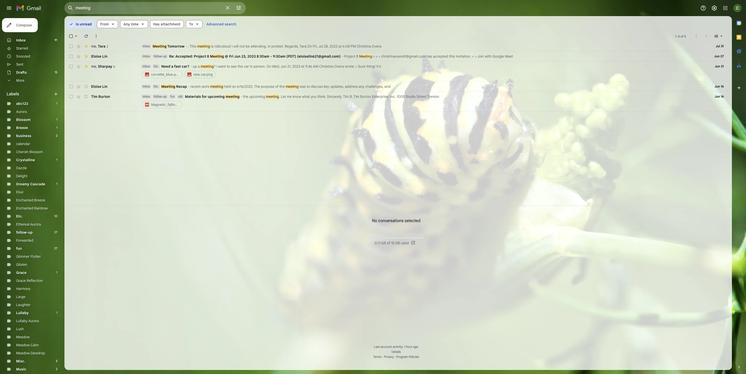 Task type: describe. For each thing, give the bounding box(es) containing it.
jul 31
[[717, 44, 725, 48]]

- right car?
[[190, 64, 192, 69]]

row containing tim burton
[[65, 92, 729, 112]]

aurora for lullaby aurora
[[28, 319, 39, 324]]

0 horizontal spatial in
[[250, 64, 253, 69]]

8:30am
[[257, 54, 270, 59]]

follow-up link
[[16, 231, 33, 235]]

conversations
[[379, 219, 404, 224]]

3 row from the top
[[65, 62, 729, 82]]

follow-up inside the labels "navigation"
[[16, 231, 33, 235]]

studio
[[406, 95, 416, 99]]

inbox for meeting recap - recent work meeting held on 6/16/2023. the purpose of the meeting was to  discuss key updates, address any challenges, and
[[143, 85, 150, 88]]

advanced search button
[[205, 20, 239, 29]]

jun for 2nd row from the top
[[715, 54, 720, 58]]

is
[[76, 22, 79, 26]]

0 vertical spatial in
[[268, 44, 271, 49]]

is unread button
[[67, 20, 95, 28]]

lullaby aurora
[[16, 319, 39, 324]]

2 vertical spatial 2023
[[293, 64, 301, 69]]

sincerely,
[[327, 95, 343, 99]]

elixir link
[[16, 190, 24, 195]]

1 horizontal spatial to
[[307, 84, 310, 89]]

0 horizontal spatial jul
[[319, 44, 323, 49]]

support image
[[701, 5, 707, 11]]

1 gb from the left
[[382, 241, 386, 246]]

up up new
[[193, 64, 197, 69]]

Search mail text field
[[76, 6, 222, 11]]

2 tim from the left
[[343, 95, 349, 99]]

enchanted breeze link
[[16, 198, 45, 203]]

2 vertical spatial me
[[287, 95, 292, 99]]

meeting left held
[[210, 84, 223, 89]]

2 for music
[[56, 368, 57, 372]]

follow link to manage storage image
[[411, 241, 416, 246]]

more button
[[0, 77, 60, 85]]

enchanted for enchanted rainbow
[[16, 206, 33, 211]]

1 for grace
[[56, 271, 57, 275]]

work
[[202, 84, 210, 89]]

etc. link
[[16, 215, 23, 219]]

re:
[[169, 54, 175, 59]]

1 vertical spatial blossom
[[29, 150, 43, 155]]

starred link
[[16, 46, 28, 51]]

3
[[56, 360, 57, 364]]

old
[[178, 95, 183, 99]]

follow- inside the labels "navigation"
[[16, 231, 28, 235]]

meeting down meeting recap - recent work meeting held on 6/16/2023. the purpose of the meeting was to  discuss key updates, address any challenges, and
[[266, 95, 279, 99]]

trenton
[[428, 95, 440, 99]]

eloise lin for re:
[[91, 54, 108, 59]]

1 vertical spatial at
[[301, 64, 305, 69]]

meeting up sure
[[360, 54, 373, 59]]

laughter
[[16, 303, 31, 308]]

1 for blossom
[[56, 118, 57, 122]]

0 vertical spatial aurora
[[16, 110, 27, 114]]

settings image
[[712, 5, 718, 11]]

recap
[[176, 84, 187, 89]]

meadow dewdrop
[[16, 352, 45, 356]]

0 horizontal spatial tara
[[98, 44, 106, 49]]

enchanted rainbow link
[[16, 206, 48, 211]]

cherish blossom
[[16, 150, 43, 155]]

1 horizontal spatial tara
[[300, 44, 307, 49]]

snoozed
[[16, 54, 30, 59]]

1 inside last account activity: 1 hour ago details terms · privacy · program policies
[[405, 346, 406, 349]]

cell for jun 21
[[142, 64, 704, 79]]

1 horizontal spatial christina
[[357, 44, 371, 49]]

(eloiselin621@gmail.com)
[[297, 54, 341, 59]]

i for want
[[217, 64, 218, 69]]

meeting down on
[[226, 95, 240, 99]]

me for tara
[[91, 44, 96, 49]]

the
[[254, 84, 260, 89]]

follow- for materials
[[154, 95, 163, 99]]

details link
[[392, 351, 401, 354]]

ethereal aurora link
[[16, 223, 41, 227]]

account
[[381, 346, 392, 349]]

challenges,
[[366, 84, 384, 89]]

–
[[677, 34, 679, 38]]

activity:
[[393, 346, 404, 349]]

glisten
[[16, 263, 27, 267]]

2 horizontal spatial of
[[681, 34, 684, 38]]

magnetic_falling-
[[151, 103, 179, 107]]

glimmer flutter link
[[16, 255, 41, 259]]

2 horizontal spatial the
[[280, 84, 285, 89]]

reflection
[[27, 279, 43, 284]]

enchanted for enchanted breeze
[[16, 198, 33, 203]]

music
[[16, 368, 26, 372]]

lullaby for lullaby aurora
[[16, 319, 27, 324]]

meadow link
[[16, 336, 30, 340]]

2 upcoming from the left
[[249, 95, 265, 99]]

meeting left was on the left top of page
[[286, 84, 299, 89]]

crystalline
[[16, 158, 35, 163]]

jun 21
[[715, 65, 725, 68]]

this
[[190, 44, 196, 49]]

1 for lullaby
[[56, 312, 57, 315]]

purpose
[[261, 84, 275, 89]]

clear search image
[[223, 3, 233, 13]]

sent
[[16, 62, 23, 67]]

wed,
[[272, 64, 280, 69]]

has attachment
[[153, 22, 181, 26]]

lullaby for lullaby link at the left bottom of the page
[[16, 311, 29, 316]]

inbox for need a fast car? - up a meeting ? i want to see the car in person. on wed, jun 21, 2023 at 9:46  am christina overa wrote: > sure thing! it's
[[143, 65, 150, 68]]

business
[[16, 134, 31, 138]]

has
[[153, 22, 160, 26]]

inbox for re: accepted: project 8 meeting @ fri jun 23, 2023 8:30am - 9:30am (pdt) (eloiselin621@gmail.com) - project 8 meeting > > > christinaovera9@gmail.com has accepted this  invitation. > > join with google meet
[[143, 54, 150, 58]]

0 horizontal spatial overa
[[335, 64, 344, 69]]

inbox link
[[16, 38, 26, 43]]

accepted:
[[176, 54, 193, 59]]

corvette_blue.png
[[151, 72, 180, 77]]

2 5 from the left
[[685, 34, 687, 38]]

regards,
[[285, 44, 299, 49]]

dewdrop
[[31, 352, 45, 356]]

lush
[[16, 327, 24, 332]]

meeting left is
[[197, 44, 210, 49]]

1 for breeze
[[56, 126, 57, 130]]

abc123 link
[[16, 102, 28, 106]]

details
[[392, 351, 401, 354]]

2 vertical spatial of
[[387, 241, 391, 246]]

enterprise,
[[372, 95, 390, 99]]

16 for tim burton
[[722, 95, 725, 99]]

0.11 gb of 15 gb used
[[375, 241, 409, 246]]

1 horizontal spatial the
[[243, 95, 249, 99]]

0 vertical spatial to
[[227, 64, 230, 69]]

- down 6:08 on the left top of page
[[342, 54, 344, 59]]

6
[[113, 65, 115, 68]]

9:30am
[[273, 54, 286, 59]]

0 horizontal spatial the
[[238, 64, 243, 69]]

updates,
[[330, 84, 344, 89]]

labels navigation
[[0, 16, 65, 375]]

terms link
[[374, 356, 382, 359]]

1 5 from the left
[[679, 34, 681, 38]]

fri,
[[313, 44, 318, 49]]

fun inside row
[[170, 95, 175, 99]]

forwarded link
[[16, 239, 33, 243]]

what
[[302, 95, 310, 99]]

search mail image
[[66, 4, 75, 13]]

ethereal aurora
[[16, 223, 41, 227]]

0 vertical spatial on
[[308, 44, 312, 49]]

grace reflection link
[[16, 279, 43, 284]]

follow-up for re:
[[154, 54, 167, 58]]

know
[[293, 95, 301, 99]]

, for sharpay
[[96, 64, 97, 69]]

16 for eloise lin
[[722, 85, 725, 88]]

2 row from the top
[[65, 51, 729, 62]]

dreamy cascade link
[[16, 182, 45, 187]]

laughter link
[[16, 303, 31, 308]]

aurora link
[[16, 110, 27, 114]]

on
[[232, 84, 236, 89]]

not
[[240, 44, 245, 49]]

grace reflection
[[16, 279, 43, 284]]

advanced search options image
[[234, 3, 244, 13]]

address
[[345, 84, 358, 89]]

27 for fun
[[54, 247, 57, 251]]

time
[[131, 22, 139, 26]]

0 vertical spatial breeze
[[16, 126, 28, 130]]

rainbow
[[34, 206, 48, 211]]

aurora for ethereal aurora
[[30, 223, 41, 227]]

meadow for meadow link
[[16, 336, 30, 340]]

meadow for meadow calm
[[16, 344, 30, 348]]

attending,
[[251, 44, 267, 49]]

large link
[[16, 295, 25, 300]]

3 tim from the left
[[354, 95, 360, 99]]

- left recent
[[188, 84, 190, 89]]

will
[[234, 44, 239, 49]]

jun for fourth row
[[715, 85, 721, 88]]

1 horizontal spatial overa
[[372, 44, 382, 49]]

ridiculous!
[[215, 44, 231, 49]]

eloise lin for meeting
[[91, 84, 108, 89]]

has attachment button
[[150, 20, 184, 28]]

6/16/2023.
[[237, 84, 254, 89]]

to button
[[186, 20, 203, 28]]

27 for follow-up
[[54, 231, 57, 235]]

refresh image
[[84, 34, 89, 39]]

christinaovera9@gmail.com
[[382, 54, 426, 59]]

eloise for meeting recap - recent work meeting held on 6/16/2023. the purpose of the meeting was to  discuss key updates, address any challenges, and
[[91, 84, 101, 89]]



Task type: locate. For each thing, give the bounding box(es) containing it.
2 eloise lin from the top
[[91, 84, 108, 89]]

1 vertical spatial grace
[[16, 279, 26, 284]]

0 vertical spatial grace
[[16, 271, 26, 276]]

0 vertical spatial blossom
[[16, 118, 31, 122]]

program
[[397, 356, 408, 359]]

project up the wrote:
[[344, 54, 356, 59]]

inbox inside inbox meeting tomorrow - , this meeting is ridiculous! i will not be attending, in protest. regards,  tara on fri, jul 28, 2023 at 6:08 pm christina overa
[[143, 44, 150, 48]]

0 vertical spatial eloise lin
[[91, 54, 108, 59]]

new car.png
[[194, 72, 213, 77]]

1 vertical spatial follow-up
[[154, 95, 167, 99]]

etc. up "ethereal"
[[16, 215, 23, 219]]

0 horizontal spatial tim
[[91, 95, 98, 99]]

sure
[[359, 64, 366, 69]]

on
[[308, 44, 312, 49], [267, 64, 271, 69]]

me
[[91, 44, 96, 49], [91, 64, 96, 69], [287, 95, 292, 99]]

2 project from the left
[[344, 54, 356, 59]]

1 vertical spatial lin
[[102, 84, 108, 89]]

think.
[[318, 95, 327, 99]]

cell containing materials for upcoming
[[142, 94, 704, 109]]

up left re:
[[163, 54, 167, 58]]

0 horizontal spatial i
[[217, 64, 218, 69]]

, left the this
[[188, 44, 189, 49]]

hour
[[406, 346, 413, 349]]

1 horizontal spatial on
[[308, 44, 312, 49]]

car
[[244, 64, 249, 69]]

cherish
[[16, 150, 29, 155]]

2023 right 21,
[[293, 64, 301, 69]]

eloise lin down me , tara 2
[[91, 54, 108, 59]]

1 vertical spatial to
[[307, 84, 310, 89]]

1 · from the left
[[383, 356, 384, 359]]

- right 8:30am
[[271, 54, 272, 59]]

invitation.
[[456, 54, 472, 59]]

1 vertical spatial me
[[91, 64, 96, 69]]

business link
[[16, 134, 31, 138]]

follow- up magnetic_falling-
[[154, 95, 163, 99]]

0 horizontal spatial at
[[301, 64, 305, 69]]

15
[[55, 71, 57, 74], [392, 241, 395, 246]]

None search field
[[65, 2, 246, 14]]

flutter
[[30, 255, 41, 259]]

2 eloise from the top
[[91, 84, 101, 89]]

to right was on the left top of page
[[307, 84, 310, 89]]

let
[[281, 95, 286, 99]]

0 vertical spatial lin
[[102, 54, 108, 59]]

1 burton from the left
[[98, 95, 110, 99]]

dreamy cascade
[[16, 182, 45, 187]]

0 horizontal spatial a
[[171, 64, 173, 69]]

15 inside the labels "navigation"
[[55, 71, 57, 74]]

meadow down 'lush' on the left of the page
[[16, 336, 30, 340]]

blossom up breeze link
[[16, 118, 31, 122]]

0 vertical spatial of
[[681, 34, 684, 38]]

dreamy
[[16, 182, 29, 187]]

0 horizontal spatial to
[[227, 64, 230, 69]]

car.png
[[201, 72, 213, 77]]

1 for dreamy cascade
[[56, 182, 57, 186]]

re: accepted: project 8 meeting @ fri jun 23, 2023 8:30am - 9:30am (pdt) (eloiselin621@gmail.com) - project 8 meeting > > > christinaovera9@gmail.com has accepted this  invitation. > > join with google meet
[[169, 54, 514, 59]]

lullaby down the laughter
[[16, 311, 29, 316]]

more image
[[94, 34, 99, 39]]

2 vertical spatial the
[[243, 95, 249, 99]]

row down and
[[65, 92, 729, 112]]

1 horizontal spatial jul
[[717, 44, 721, 48]]

0 horizontal spatial ·
[[383, 356, 384, 359]]

1 vertical spatial on
[[267, 64, 271, 69]]

in right car
[[250, 64, 253, 69]]

the down 6/16/2023. at the left top of the page
[[243, 95, 249, 99]]

1 horizontal spatial a
[[198, 64, 200, 69]]

2023 right 28,
[[330, 44, 338, 49]]

1 meadow from the top
[[16, 336, 30, 340]]

follow- down "ethereal"
[[16, 231, 28, 235]]

2 inside me , tara 2
[[107, 44, 108, 48]]

at left the 9:46
[[301, 64, 305, 69]]

christina right pm
[[357, 44, 371, 49]]

it's
[[377, 64, 381, 69]]

2 grace from the top
[[16, 279, 26, 284]]

0 horizontal spatial 2023
[[248, 54, 256, 59]]

None checkbox
[[69, 44, 74, 49], [69, 54, 74, 59], [69, 94, 74, 99], [69, 44, 74, 49], [69, 54, 74, 59], [69, 94, 74, 99]]

grace down grace 'link'
[[16, 279, 26, 284]]

of inside row
[[275, 84, 279, 89]]

5 row from the top
[[65, 92, 729, 112]]

2 horizontal spatial 2023
[[330, 44, 338, 49]]

- down 6/16/2023. at the left top of the page
[[241, 95, 242, 99]]

0 vertical spatial jun 16
[[715, 85, 725, 88]]

2 vertical spatial 2
[[56, 368, 57, 372]]

cell for jun 16
[[142, 94, 704, 109]]

etc. down the corvette_blue.png
[[154, 85, 159, 88]]

aurora right "ethereal"
[[30, 223, 41, 227]]

1 upcoming from the left
[[208, 95, 225, 99]]

policies
[[409, 356, 420, 359]]

cell containing need a fast car?
[[142, 64, 704, 79]]

jun for 3rd row from the top of the no conversations selected main content
[[715, 65, 721, 68]]

of right –
[[681, 34, 684, 38]]

a up new
[[198, 64, 200, 69]]

row down christinaovera9@gmail.com
[[65, 62, 729, 82]]

- left the this
[[186, 44, 187, 49]]

0 horizontal spatial on
[[267, 64, 271, 69]]

1 for crystalline
[[56, 158, 57, 162]]

lin up tim burton at the left top of page
[[102, 84, 108, 89]]

overa up it's
[[372, 44, 382, 49]]

up
[[163, 54, 167, 58], [193, 64, 197, 69], [163, 95, 167, 99], [28, 231, 33, 235]]

jun 16 for burton
[[715, 95, 725, 99]]

snoozed link
[[16, 54, 30, 59]]

0 vertical spatial cell
[[142, 64, 704, 79]]

8 up the car.png
[[207, 54, 209, 59]]

2 vertical spatial aurora
[[28, 319, 39, 324]]

no conversations selected main content
[[65, 16, 733, 371]]

0 vertical spatial me
[[91, 44, 96, 49]]

tara down more image
[[98, 44, 106, 49]]

gb right 0.11
[[382, 241, 386, 246]]

1 16 from the top
[[722, 85, 725, 88]]

me left sharpay
[[91, 64, 96, 69]]

thing!
[[367, 64, 376, 69]]

jul right fri,
[[319, 44, 323, 49]]

1 jun 16 from the top
[[715, 85, 725, 88]]

is unread
[[76, 22, 92, 26]]

etc. for need
[[154, 65, 159, 68]]

1 horizontal spatial of
[[387, 241, 391, 246]]

inbox
[[16, 38, 26, 43], [143, 44, 150, 48], [143, 54, 150, 58], [143, 65, 150, 68], [143, 85, 150, 88], [143, 95, 150, 99]]

1 cell from the top
[[142, 64, 704, 79]]

1 vertical spatial lullaby
[[16, 319, 27, 324]]

28,
[[324, 44, 329, 49]]

1 vertical spatial cell
[[142, 94, 704, 109]]

the left car
[[238, 64, 243, 69]]

1 eloise lin from the top
[[91, 54, 108, 59]]

lin up sharpay
[[102, 54, 108, 59]]

1 horizontal spatial in
[[268, 44, 271, 49]]

1 horizontal spatial 15
[[392, 241, 395, 246]]

row up it's
[[65, 51, 729, 62]]

· right terms link
[[383, 356, 384, 359]]

follow-
[[154, 54, 163, 58], [154, 95, 163, 99], [16, 231, 28, 235]]

.
[[279, 95, 280, 99]]

tara
[[98, 44, 106, 49], [300, 44, 307, 49]]

meadow for meadow dewdrop
[[16, 352, 30, 356]]

tara right "regards,"
[[300, 44, 307, 49]]

follow-up for materials
[[154, 95, 167, 99]]

1 vertical spatial in
[[250, 64, 253, 69]]

of
[[681, 34, 684, 38], [275, 84, 279, 89], [387, 241, 391, 246]]

grace for grace 'link'
[[16, 271, 26, 276]]

breeze up "rainbow"
[[34, 198, 45, 203]]

1 enchanted from the top
[[16, 198, 33, 203]]

1 lin from the top
[[102, 54, 108, 59]]

lullaby link
[[16, 311, 29, 316]]

key
[[324, 84, 330, 89]]

follow-up up magnetic_falling-
[[154, 95, 167, 99]]

i right ?
[[217, 64, 218, 69]]

27
[[721, 54, 725, 58], [54, 231, 57, 235], [54, 247, 57, 251]]

, left sharpay
[[96, 64, 97, 69]]

1 horizontal spatial tim
[[343, 95, 349, 99]]

1 8 from the left
[[207, 54, 209, 59]]

1 vertical spatial overa
[[335, 64, 344, 69]]

breeze
[[16, 126, 28, 130], [34, 198, 45, 203]]

2 8 from the left
[[357, 54, 359, 59]]

overa down "re: accepted: project 8 meeting @ fri jun 23, 2023 8:30am - 9:30am (pdt) (eloiselin621@gmail.com) - project 8 meeting > > > christinaovera9@gmail.com has accepted this  invitation. > > join with google meet"
[[335, 64, 344, 69]]

eloise for re: accepted: project 8 meeting @ fri jun 23, 2023 8:30am - 9:30am (pdt) (eloiselin621@gmail.com) - project 8 meeting > > > christinaovera9@gmail.com has accepted this  invitation. > > join with google meet
[[91, 54, 101, 59]]

meeting
[[197, 44, 210, 49], [201, 64, 214, 69], [210, 84, 223, 89], [286, 84, 299, 89], [226, 95, 240, 99], [266, 95, 279, 99]]

0 vertical spatial lullaby
[[16, 311, 29, 316]]

of right 0.11
[[387, 241, 391, 246]]

inc.
[[391, 95, 396, 99]]

jul left 31
[[717, 44, 721, 48]]

1 – 5 of 5
[[676, 34, 687, 38]]

1 vertical spatial aurora
[[30, 223, 41, 227]]

1 vertical spatial etc.
[[154, 85, 159, 88]]

1 project from the left
[[194, 54, 206, 59]]

more
[[16, 78, 24, 83]]

2 jun 16 from the top
[[715, 95, 725, 99]]

from button
[[97, 20, 118, 28]]

1 horizontal spatial 2023
[[293, 64, 301, 69]]

large
[[16, 295, 25, 300]]

0 horizontal spatial christina
[[319, 64, 334, 69]]

meeting down the corvette_blue.png
[[161, 84, 175, 89]]

to left see
[[227, 64, 230, 69]]

0 vertical spatial meadow
[[16, 336, 30, 340]]

need
[[161, 64, 170, 69]]

eloise lin up tim burton at the left top of page
[[91, 84, 108, 89]]

1 horizontal spatial fun
[[170, 95, 175, 99]]

fun inside the labels "navigation"
[[16, 247, 22, 251]]

i for will
[[232, 44, 233, 49]]

2
[[107, 44, 108, 48], [56, 134, 57, 138], [56, 368, 57, 372]]

etc. left need
[[154, 65, 159, 68]]

breeze down 'blossom' link
[[16, 126, 28, 130]]

0 vertical spatial eloise
[[91, 54, 101, 59]]

15 inside no conversations selected main content
[[392, 241, 395, 246]]

10
[[54, 215, 57, 219]]

forwarded
[[16, 239, 33, 243]]

me right let
[[287, 95, 292, 99]]

1 lullaby from the top
[[16, 311, 29, 316]]

christina right the am
[[319, 64, 334, 69]]

0 vertical spatial at
[[339, 44, 342, 49]]

search
[[225, 22, 237, 26]]

eloise down me , tara 2
[[91, 54, 101, 59]]

2 lin from the top
[[102, 84, 108, 89]]

?
[[214, 64, 216, 69]]

1 vertical spatial 27
[[54, 231, 57, 235]]

held
[[224, 84, 231, 89]]

main menu image
[[6, 5, 12, 11]]

am
[[313, 64, 319, 69]]

has
[[427, 54, 433, 59]]

in left protest.
[[268, 44, 271, 49]]

2 vertical spatial follow-up
[[16, 231, 33, 235]]

0 vertical spatial enchanted
[[16, 198, 33, 203]]

0 vertical spatial follow-up
[[154, 54, 167, 58]]

pm
[[351, 44, 356, 49]]

aurora down lullaby link at the left bottom of the page
[[28, 319, 39, 324]]

new
[[194, 72, 200, 77]]

on left fri,
[[308, 44, 312, 49]]

cell
[[142, 64, 704, 79], [142, 94, 704, 109]]

a left the fast
[[171, 64, 173, 69]]

blossom
[[16, 118, 31, 122], [29, 150, 43, 155]]

fun up glimmer
[[16, 247, 22, 251]]

0 vertical spatial i
[[232, 44, 233, 49]]

2 a from the left
[[198, 64, 200, 69]]

meeting left tomorrow
[[153, 44, 167, 49]]

misc.
[[16, 360, 25, 364]]

cherish blossom link
[[16, 150, 43, 155]]

1 horizontal spatial upcoming
[[249, 95, 265, 99]]

0 vertical spatial fun
[[170, 95, 175, 99]]

jun for row containing tim burton
[[715, 95, 721, 99]]

crystalline link
[[16, 158, 35, 163]]

0 horizontal spatial gb
[[382, 241, 386, 246]]

enchanted up the etc. link
[[16, 206, 33, 211]]

glisten link
[[16, 263, 27, 267]]

2 vertical spatial meadow
[[16, 352, 30, 356]]

on left wed,
[[267, 64, 271, 69]]

0 horizontal spatial project
[[194, 54, 206, 59]]

the
[[238, 64, 243, 69], [280, 84, 285, 89], [243, 95, 249, 99]]

0 vertical spatial 27
[[721, 54, 725, 58]]

None checkbox
[[69, 34, 74, 39], [69, 64, 74, 69], [69, 84, 74, 89], [69, 34, 74, 39], [69, 64, 74, 69], [69, 84, 74, 89]]

selected
[[405, 219, 421, 224]]

me down more image
[[91, 44, 96, 49]]

jun 16 for lin
[[715, 85, 725, 88]]

eloise up tim burton at the left top of page
[[91, 84, 101, 89]]

, down more image
[[96, 44, 97, 49]]

the up let
[[280, 84, 285, 89]]

meadow calm link
[[16, 344, 39, 348]]

8 up sure
[[357, 54, 359, 59]]

, for tara
[[96, 44, 97, 49]]

of right purpose
[[275, 84, 279, 89]]

1 vertical spatial 2
[[56, 134, 57, 138]]

inbox for materials for upcoming meeting - the upcoming meeting . let me know what you think. sincerely, tim b. tim  burton enterprise, inc. 1005 studio street trenton
[[143, 95, 150, 99]]

follow- up need
[[154, 54, 163, 58]]

last
[[374, 346, 380, 349]]

1 grace from the top
[[16, 271, 26, 276]]

lin for re:
[[102, 54, 108, 59]]

31
[[722, 44, 725, 48]]

meeting left @
[[210, 54, 224, 59]]

i left will
[[232, 44, 233, 49]]

inbox meeting tomorrow - , this meeting is ridiculous! i will not be attending, in protest. regards,  tara on fri, jul 28, 2023 at 6:08 pm christina overa
[[143, 44, 382, 49]]

from
[[100, 22, 109, 26]]

eloise
[[91, 54, 101, 59], [91, 84, 101, 89]]

row up christinaovera9@gmail.com
[[65, 41, 729, 51]]

2 horizontal spatial tim
[[354, 95, 360, 99]]

2 cell from the top
[[142, 94, 704, 109]]

2 vertical spatial 27
[[54, 247, 57, 251]]

0 horizontal spatial breeze
[[16, 126, 28, 130]]

meadow down meadow link
[[16, 344, 30, 348]]

meeting up the car.png
[[201, 64, 214, 69]]

upcoming down the
[[249, 95, 265, 99]]

toggle split pane mode image
[[715, 34, 720, 39]]

aurora down abc123 link
[[16, 110, 27, 114]]

4 row from the top
[[65, 82, 729, 92]]

1 horizontal spatial ·
[[395, 356, 396, 359]]

16
[[722, 85, 725, 88], [722, 95, 725, 99]]

eloise lin
[[91, 54, 108, 59], [91, 84, 108, 89]]

1 horizontal spatial 8
[[357, 54, 359, 59]]

materials for upcoming meeting - the upcoming meeting . let me know what you think. sincerely, tim b. tim  burton enterprise, inc. 1005 studio street trenton
[[185, 95, 440, 99]]

terms
[[374, 356, 382, 359]]

2 · from the left
[[395, 356, 396, 359]]

accepted
[[433, 54, 449, 59]]

1 vertical spatial follow-
[[154, 95, 163, 99]]

etc. inside the labels "navigation"
[[16, 215, 23, 219]]

cascade
[[30, 182, 45, 187]]

>
[[373, 54, 375, 59], [376, 54, 378, 59], [379, 54, 381, 59], [473, 54, 474, 59], [475, 54, 477, 59], [356, 64, 358, 69]]

2 meadow from the top
[[16, 344, 30, 348]]

0 horizontal spatial of
[[275, 84, 279, 89]]

blossom up crystalline
[[29, 150, 43, 155]]

materials
[[185, 95, 201, 99]]

delight
[[16, 174, 27, 179]]

3 meadow from the top
[[16, 352, 30, 356]]

0 horizontal spatial fun
[[16, 247, 22, 251]]

1 horizontal spatial 5
[[685, 34, 687, 38]]

2 vertical spatial etc.
[[16, 215, 23, 219]]

up inside the labels "navigation"
[[28, 231, 33, 235]]

1 eloise from the top
[[91, 54, 101, 59]]

2 burton from the left
[[361, 95, 371, 99]]

0 horizontal spatial upcoming
[[208, 95, 225, 99]]

row
[[65, 41, 729, 51], [65, 51, 729, 62], [65, 62, 729, 82], [65, 82, 729, 92], [65, 92, 729, 112]]

meadow up misc.
[[16, 352, 30, 356]]

me for sharpay
[[91, 64, 96, 69]]

0 vertical spatial 16
[[722, 85, 725, 88]]

enchanted rainbow
[[16, 206, 48, 211]]

1 tim from the left
[[91, 95, 98, 99]]

labels heading
[[7, 92, 53, 97]]

1 vertical spatial fun
[[16, 247, 22, 251]]

dazzle link
[[16, 166, 27, 171]]

any
[[359, 84, 365, 89]]

2 lullaby from the top
[[16, 319, 27, 324]]

this
[[449, 54, 455, 59]]

1 for abc123
[[56, 102, 57, 106]]

2 enchanted from the top
[[16, 206, 33, 211]]

1 vertical spatial i
[[217, 64, 218, 69]]

0 vertical spatial follow-
[[154, 54, 163, 58]]

at left 6:08 on the left top of page
[[339, 44, 342, 49]]

0 vertical spatial etc.
[[154, 65, 159, 68]]

up down ethereal aurora link
[[28, 231, 33, 235]]

follow-up
[[154, 54, 167, 58], [154, 95, 167, 99], [16, 231, 33, 235]]

follow-up up need
[[154, 54, 167, 58]]

tab list
[[733, 16, 747, 357]]

up up magnetic_falling-
[[163, 95, 167, 99]]

· down details
[[395, 356, 396, 359]]

1 vertical spatial breeze
[[34, 198, 45, 203]]

burton
[[98, 95, 110, 99], [361, 95, 371, 99]]

project down the this
[[194, 54, 206, 59]]

gmail image
[[16, 3, 44, 13]]

27 inside row
[[721, 54, 725, 58]]

1 vertical spatial eloise
[[91, 84, 101, 89]]

follow- for re:
[[154, 54, 163, 58]]

etc. for meeting
[[154, 85, 159, 88]]

1 horizontal spatial gb
[[396, 241, 400, 246]]

1 row from the top
[[65, 41, 729, 51]]

recent
[[191, 84, 201, 89]]

2 16 from the top
[[722, 95, 725, 99]]

8
[[207, 54, 209, 59], [357, 54, 359, 59]]

inbox inside the labels "navigation"
[[16, 38, 26, 43]]

grace for grace reflection
[[16, 279, 26, 284]]

enchanted down elixir link
[[16, 198, 33, 203]]

fun left old
[[170, 95, 175, 99]]

upcoming right for
[[208, 95, 225, 99]]

in
[[268, 44, 271, 49], [250, 64, 253, 69]]

2 gb from the left
[[396, 241, 400, 246]]

0 vertical spatial 2023
[[330, 44, 338, 49]]

2 vertical spatial follow-
[[16, 231, 28, 235]]

dazzle
[[16, 166, 27, 171]]

1 vertical spatial jun 16
[[715, 95, 725, 99]]

1 a from the left
[[171, 64, 173, 69]]

gb left used
[[396, 241, 400, 246]]

grace down the glisten link
[[16, 271, 26, 276]]

23,
[[242, 54, 247, 59]]

lullaby down lullaby link at the left bottom of the page
[[16, 319, 27, 324]]

2 for business
[[56, 134, 57, 138]]

to
[[189, 22, 193, 26]]

0 vertical spatial overa
[[372, 44, 382, 49]]

1 vertical spatial christina
[[319, 64, 334, 69]]

0 vertical spatial christina
[[357, 44, 371, 49]]

lin for meeting
[[102, 84, 108, 89]]



Task type: vqa. For each thing, say whether or not it's contained in the screenshot.


